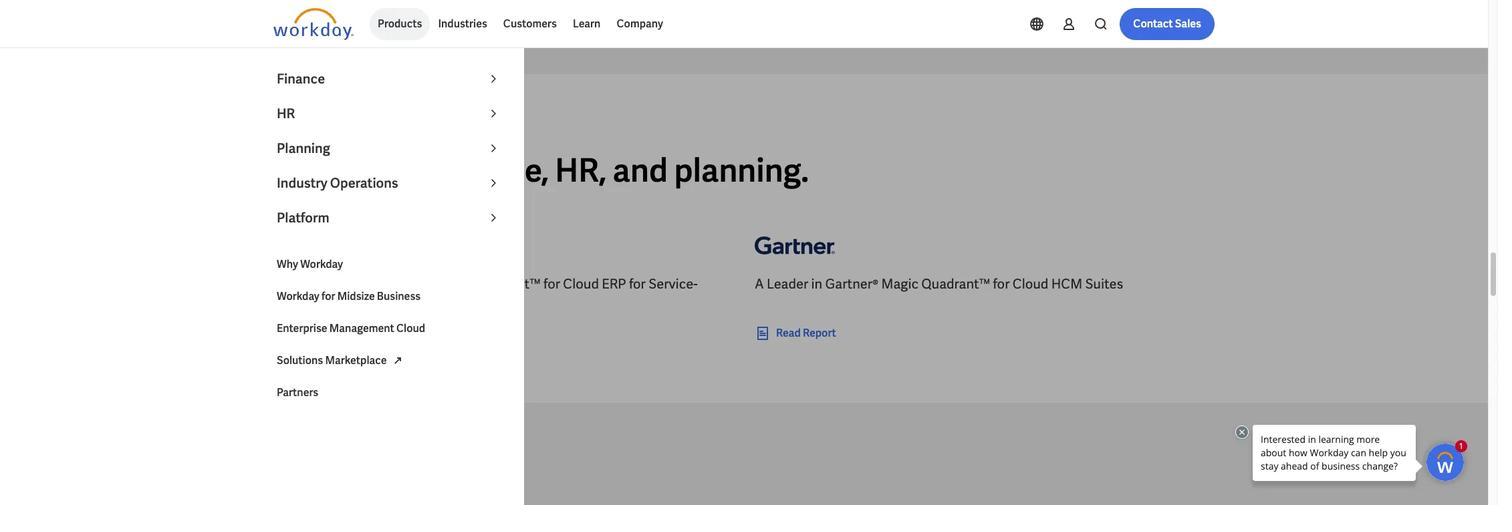 Task type: vqa. For each thing, say whether or not it's contained in the screenshot.
webedia improves scalability and control with one finance and hr system.
no



Task type: describe. For each thing, give the bounding box(es) containing it.
gartner image for 2023
[[274, 227, 354, 264]]

finance button
[[269, 62, 510, 96]]

enterprises
[[321, 295, 390, 312]]

leader
[[302, 150, 394, 192]]

2 magic from the left
[[882, 276, 919, 293]]

cloud inside a leader in 2023 gartner® magic quadrant™ for cloud erp for service- centric enterprises
[[563, 276, 599, 293]]

enterprise
[[277, 322, 327, 336]]

why
[[277, 257, 298, 272]]

say
[[352, 118, 370, 130]]

read report for gartner®
[[777, 327, 837, 341]]

midsize
[[338, 290, 375, 304]]

a for a leader in 2023 gartner® magic quadrant™ for cloud erp for service- centric enterprises
[[274, 276, 283, 293]]

report for 2023
[[322, 345, 355, 359]]

management
[[330, 322, 394, 336]]

industries button
[[430, 8, 495, 40]]

company
[[617, 17, 663, 31]]

read for a leader in 2023 gartner® magic quadrant™ for cloud erp for service- centric enterprises
[[295, 345, 320, 359]]

industry operations button
[[269, 166, 510, 201]]

read report link for a leader in 2023 gartner® magic quadrant™ for cloud erp for service- centric enterprises
[[274, 345, 355, 361]]

erp
[[602, 276, 626, 293]]

analysts
[[303, 118, 351, 130]]

workday for midsize business
[[277, 290, 421, 304]]

platform button
[[269, 201, 510, 235]]

a leader in gartner® magic quadrant™ for cloud hcm suites
[[755, 276, 1124, 293]]

hr button
[[269, 96, 510, 131]]

a for a leader in gartner® magic quadrant™ for cloud hcm suites
[[755, 276, 764, 293]]

finance
[[277, 70, 325, 88]]

for right erp
[[629, 276, 646, 293]]

leader for a leader in 2023 gartner® magic quadrant™ for cloud erp for service- centric enterprises
[[286, 276, 327, 293]]

learn
[[573, 17, 601, 31]]

2 quadrant™ from the left
[[922, 276, 991, 293]]

1 vertical spatial workday
[[277, 290, 320, 304]]

customers
[[504, 17, 557, 31]]

marketplace
[[325, 354, 387, 368]]

opens in a new tab image
[[390, 353, 406, 369]]

solutions marketplace
[[277, 354, 387, 368]]

business
[[377, 290, 421, 304]]

2 horizontal spatial cloud
[[1013, 276, 1049, 293]]

industry
[[277, 175, 328, 192]]

products
[[378, 17, 422, 31]]

suites
[[1086, 276, 1124, 293]]

company button
[[609, 8, 672, 40]]

for left hcm
[[994, 276, 1010, 293]]

operations
[[330, 175, 398, 192]]

a leader in finance, hr, and planning.
[[274, 150, 809, 192]]

what analysts say
[[274, 118, 370, 130]]

and
[[613, 150, 668, 192]]

solutions
[[277, 354, 323, 368]]

0 horizontal spatial cloud
[[397, 322, 425, 336]]

hr
[[277, 105, 295, 122]]

workday for midsize business link
[[269, 281, 510, 313]]

go to the homepage image
[[274, 8, 354, 40]]

in for finance,
[[400, 150, 427, 192]]

for left midsize
[[322, 290, 335, 304]]

enterprise management cloud link
[[269, 313, 510, 345]]



Task type: locate. For each thing, give the bounding box(es) containing it.
1 gartner image from the left
[[274, 227, 354, 264]]

in for gartner®
[[812, 276, 823, 293]]

products button
[[370, 8, 430, 40]]

why workday
[[277, 257, 343, 272]]

planning.
[[674, 150, 809, 192]]

finance,
[[433, 150, 549, 192]]

a leader in 2023 gartner® magic quadrant™ for cloud erp for service- centric enterprises
[[274, 276, 698, 312]]

for
[[544, 276, 560, 293], [629, 276, 646, 293], [994, 276, 1010, 293], [322, 290, 335, 304]]

magic inside a leader in 2023 gartner® magic quadrant™ for cloud erp for service- centric enterprises
[[432, 276, 469, 293]]

0 horizontal spatial leader
[[286, 276, 327, 293]]

read report link
[[755, 326, 837, 342], [274, 345, 355, 361]]

0 horizontal spatial gartner image
[[274, 227, 354, 264]]

1 horizontal spatial quadrant™
[[922, 276, 991, 293]]

industry operations
[[277, 175, 398, 192]]

0 vertical spatial report
[[803, 327, 837, 341]]

leader inside a leader in 2023 gartner® magic quadrant™ for cloud erp for service- centric enterprises
[[286, 276, 327, 293]]

industries
[[438, 17, 487, 31]]

workday right why
[[300, 257, 343, 272]]

0 horizontal spatial gartner®
[[376, 276, 429, 293]]

1 vertical spatial report
[[322, 345, 355, 359]]

1 vertical spatial read report link
[[274, 345, 355, 361]]

0 horizontal spatial report
[[322, 345, 355, 359]]

hr,
[[555, 150, 607, 192]]

report for gartner®
[[803, 327, 837, 341]]

in inside a leader in 2023 gartner® magic quadrant™ for cloud erp for service- centric enterprises
[[330, 276, 341, 293]]

2 leader from the left
[[767, 276, 809, 293]]

service-
[[649, 276, 698, 293]]

1 horizontal spatial report
[[803, 327, 837, 341]]

platform
[[277, 209, 330, 227]]

enterprise management cloud
[[277, 322, 425, 336]]

read report
[[777, 327, 837, 341], [295, 345, 355, 359]]

1 horizontal spatial in
[[400, 150, 427, 192]]

customers button
[[495, 8, 565, 40]]

2 gartner® from the left
[[826, 276, 879, 293]]

solutions marketplace link
[[269, 345, 510, 377]]

gartner image
[[274, 227, 354, 264], [755, 227, 835, 264]]

what
[[274, 118, 301, 130]]

learn button
[[565, 8, 609, 40]]

read
[[777, 327, 801, 341], [295, 345, 320, 359]]

1 horizontal spatial cloud
[[563, 276, 599, 293]]

0 horizontal spatial read report link
[[274, 345, 355, 361]]

1 horizontal spatial gartner image
[[755, 227, 835, 264]]

0 vertical spatial read report
[[777, 327, 837, 341]]

0 horizontal spatial quadrant™
[[472, 276, 541, 293]]

sales
[[1176, 17, 1202, 31]]

gartner image for gartner®
[[755, 227, 835, 264]]

2023
[[344, 276, 373, 293]]

1 magic from the left
[[432, 276, 469, 293]]

2 gartner image from the left
[[755, 227, 835, 264]]

1 horizontal spatial read report
[[777, 327, 837, 341]]

quadrant™
[[472, 276, 541, 293], [922, 276, 991, 293]]

1 vertical spatial read
[[295, 345, 320, 359]]

in for 2023
[[330, 276, 341, 293]]

contact sales link
[[1120, 8, 1215, 40]]

1 horizontal spatial gartner®
[[826, 276, 879, 293]]

a
[[274, 150, 296, 192], [274, 276, 283, 293], [755, 276, 764, 293]]

0 horizontal spatial magic
[[432, 276, 469, 293]]

in
[[400, 150, 427, 192], [330, 276, 341, 293], [812, 276, 823, 293]]

gartner®
[[376, 276, 429, 293], [826, 276, 879, 293]]

0 vertical spatial workday
[[300, 257, 343, 272]]

workday up enterprise
[[277, 290, 320, 304]]

1 horizontal spatial read report link
[[755, 326, 837, 342]]

2 horizontal spatial in
[[812, 276, 823, 293]]

cloud
[[563, 276, 599, 293], [1013, 276, 1049, 293], [397, 322, 425, 336]]

for left erp
[[544, 276, 560, 293]]

cloud left erp
[[563, 276, 599, 293]]

hcm
[[1052, 276, 1083, 293]]

leader
[[286, 276, 327, 293], [767, 276, 809, 293]]

gartner® inside a leader in 2023 gartner® magic quadrant™ for cloud erp for service- centric enterprises
[[376, 276, 429, 293]]

partners
[[277, 386, 319, 400]]

0 horizontal spatial read
[[295, 345, 320, 359]]

1 vertical spatial read report
[[295, 345, 355, 359]]

1 horizontal spatial magic
[[882, 276, 919, 293]]

cloud down the business
[[397, 322, 425, 336]]

read report link for a leader in gartner® magic quadrant™ for cloud hcm suites
[[755, 326, 837, 342]]

read report for 2023
[[295, 345, 355, 359]]

1 quadrant™ from the left
[[472, 276, 541, 293]]

0 vertical spatial read report link
[[755, 326, 837, 342]]

contact
[[1134, 17, 1174, 31]]

1 horizontal spatial leader
[[767, 276, 809, 293]]

0 horizontal spatial in
[[330, 276, 341, 293]]

magic
[[432, 276, 469, 293], [882, 276, 919, 293]]

leader for a leader in gartner® magic quadrant™ for cloud hcm suites
[[767, 276, 809, 293]]

centric
[[274, 295, 318, 312]]

0 horizontal spatial read report
[[295, 345, 355, 359]]

0 vertical spatial read
[[777, 327, 801, 341]]

1 gartner® from the left
[[376, 276, 429, 293]]

workday
[[300, 257, 343, 272], [277, 290, 320, 304]]

why workday link
[[269, 249, 510, 281]]

a inside a leader in 2023 gartner® magic quadrant™ for cloud erp for service- centric enterprises
[[274, 276, 283, 293]]

quadrant™ inside a leader in 2023 gartner® magic quadrant™ for cloud erp for service- centric enterprises
[[472, 276, 541, 293]]

cloud left hcm
[[1013, 276, 1049, 293]]

planning
[[277, 140, 330, 157]]

report
[[803, 327, 837, 341], [322, 345, 355, 359]]

partners link
[[269, 377, 510, 409]]

1 leader from the left
[[286, 276, 327, 293]]

a for a leader in finance, hr, and planning.
[[274, 150, 296, 192]]

planning button
[[269, 131, 510, 166]]

read for a leader in gartner® magic quadrant™ for cloud hcm suites
[[777, 327, 801, 341]]

1 horizontal spatial read
[[777, 327, 801, 341]]

contact sales
[[1134, 17, 1202, 31]]



